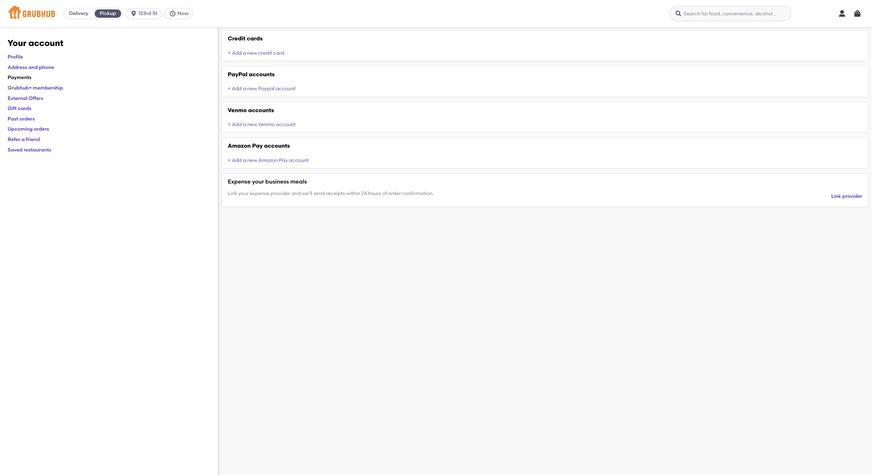 Task type: vqa. For each thing, say whether or not it's contained in the screenshot.
the credit
yes



Task type: locate. For each thing, give the bounding box(es) containing it.
new for amazon
[[248, 158, 257, 163]]

a down the venmo accounts
[[243, 122, 246, 128]]

gift cards
[[8, 106, 31, 112]]

3 + from the top
[[228, 122, 231, 128]]

1 + from the top
[[228, 50, 231, 56]]

4 new from the top
[[248, 158, 257, 163]]

accounts for venmo accounts
[[248, 107, 274, 113]]

3 add from the top
[[232, 122, 242, 128]]

and left phone
[[28, 64, 38, 70]]

refer a friend
[[8, 137, 40, 143]]

a down credit cards
[[243, 50, 246, 56]]

1 vertical spatial your
[[239, 191, 249, 196]]

+ add a new amazon pay account link
[[228, 158, 309, 163]]

1 horizontal spatial venmo
[[258, 122, 275, 128]]

delivery
[[69, 10, 88, 16]]

amazon down the + add a new venmo account link
[[228, 143, 251, 149]]

orders for upcoming orders
[[34, 126, 49, 132]]

1 vertical spatial venmo
[[258, 122, 275, 128]]

hours
[[368, 191, 382, 196]]

pay up business
[[279, 158, 288, 163]]

2 + from the top
[[228, 86, 231, 92]]

a for venmo
[[243, 122, 246, 128]]

membership
[[33, 85, 63, 91]]

+ add a new amazon pay account
[[228, 158, 309, 163]]

credit
[[258, 50, 272, 56]]

1 vertical spatial orders
[[34, 126, 49, 132]]

1 vertical spatial cards
[[18, 106, 31, 112]]

amazon down amazon pay accounts
[[258, 158, 278, 163]]

pay up + add a new amazon pay account
[[252, 143, 263, 149]]

external
[[8, 95, 27, 101]]

accounts up + add a new venmo account
[[248, 107, 274, 113]]

4 add from the top
[[232, 158, 242, 163]]

+ add a new credit card
[[228, 50, 285, 56]]

0 vertical spatial pay
[[252, 143, 263, 149]]

add up expense
[[232, 158, 242, 163]]

svg image
[[130, 10, 137, 17], [169, 10, 176, 17], [676, 10, 683, 17]]

new down amazon pay accounts
[[248, 158, 257, 163]]

confirmation.
[[402, 191, 434, 196]]

+ add a new venmo account
[[228, 122, 296, 128]]

orders up "upcoming orders" link in the left of the page
[[19, 116, 35, 122]]

venmo down the venmo accounts
[[258, 122, 275, 128]]

external offers
[[8, 95, 43, 101]]

venmo
[[228, 107, 247, 113], [258, 122, 275, 128]]

add down the venmo accounts
[[232, 122, 242, 128]]

cards for credit cards
[[247, 35, 263, 42]]

new for paypal
[[248, 86, 257, 92]]

0 horizontal spatial cards
[[18, 106, 31, 112]]

1 vertical spatial amazon
[[258, 158, 278, 163]]

pickup button
[[93, 8, 123, 19]]

saved restaurants
[[8, 147, 51, 153]]

0 vertical spatial your
[[252, 179, 264, 185]]

new left credit
[[248, 50, 257, 56]]

external offers link
[[8, 95, 43, 101]]

grubhub+ membership
[[8, 85, 63, 91]]

payments
[[8, 75, 31, 81]]

accounts for paypal accounts
[[249, 71, 275, 78]]

and
[[28, 64, 38, 70], [292, 191, 301, 196]]

0 vertical spatial cards
[[247, 35, 263, 42]]

accounts up the + add a new amazon pay account "link"
[[264, 143, 290, 149]]

expense your business meals
[[228, 179, 307, 185]]

your
[[252, 179, 264, 185], [239, 191, 249, 196]]

st
[[153, 10, 157, 16]]

0 horizontal spatial your
[[239, 191, 249, 196]]

friend
[[26, 137, 40, 143]]

venmo accounts
[[228, 107, 274, 113]]

add down paypal
[[232, 86, 242, 92]]

+ up expense
[[228, 158, 231, 163]]

add
[[232, 50, 242, 56], [232, 86, 242, 92], [232, 122, 242, 128], [232, 158, 242, 163]]

0 vertical spatial orders
[[19, 116, 35, 122]]

account
[[28, 38, 63, 48], [276, 86, 296, 92], [276, 122, 296, 128], [289, 158, 309, 163]]

a right refer
[[22, 137, 25, 143]]

0 horizontal spatial venmo
[[228, 107, 247, 113]]

amazon
[[228, 143, 251, 149], [258, 158, 278, 163]]

123rd st
[[139, 10, 157, 16]]

a down paypal accounts
[[243, 86, 246, 92]]

+ down the venmo accounts
[[228, 122, 231, 128]]

+ add a new paypal account link
[[228, 86, 296, 92]]

+ down paypal
[[228, 86, 231, 92]]

svg image inside now 'button'
[[169, 10, 176, 17]]

1 horizontal spatial your
[[252, 179, 264, 185]]

profile
[[8, 54, 23, 60]]

add down credit
[[232, 50, 242, 56]]

link
[[228, 191, 237, 196], [832, 193, 842, 199]]

venmo up + add a new venmo account
[[228, 107, 247, 113]]

0 vertical spatial accounts
[[249, 71, 275, 78]]

a for credit
[[243, 50, 246, 56]]

1 horizontal spatial and
[[292, 191, 301, 196]]

1 horizontal spatial svg image
[[854, 9, 863, 18]]

2 svg image from the left
[[169, 10, 176, 17]]

1 svg image from the left
[[130, 10, 137, 17]]

1 horizontal spatial svg image
[[169, 10, 176, 17]]

a
[[243, 50, 246, 56], [243, 86, 246, 92], [243, 122, 246, 128], [22, 137, 25, 143], [243, 158, 246, 163]]

cards
[[247, 35, 263, 42], [18, 106, 31, 112]]

cards down external offers
[[18, 106, 31, 112]]

a for amazon
[[243, 158, 246, 163]]

123rd st button
[[126, 8, 165, 19]]

+ for amazon pay accounts
[[228, 158, 231, 163]]

your
[[8, 38, 26, 48]]

phone
[[39, 64, 54, 70]]

1 add from the top
[[232, 50, 242, 56]]

receipts
[[326, 191, 345, 196]]

your account
[[8, 38, 63, 48]]

2 add from the top
[[232, 86, 242, 92]]

new left paypal
[[248, 86, 257, 92]]

add for venmo
[[232, 122, 242, 128]]

2 horizontal spatial svg image
[[676, 10, 683, 17]]

svg image
[[839, 9, 847, 18], [854, 9, 863, 18]]

24
[[362, 191, 367, 196]]

orders for past orders
[[19, 116, 35, 122]]

grubhub+
[[8, 85, 32, 91]]

refer a friend link
[[8, 137, 40, 143]]

cards up + add a new credit card
[[247, 35, 263, 42]]

0 horizontal spatial svg image
[[839, 9, 847, 18]]

2 svg image from the left
[[854, 9, 863, 18]]

add for paypal
[[232, 86, 242, 92]]

orders up the friend
[[34, 126, 49, 132]]

provider
[[271, 191, 291, 196], [843, 193, 863, 199]]

1 new from the top
[[248, 50, 257, 56]]

0 horizontal spatial and
[[28, 64, 38, 70]]

1 vertical spatial accounts
[[248, 107, 274, 113]]

a down amazon pay accounts
[[243, 158, 246, 163]]

upcoming orders link
[[8, 126, 49, 132]]

svg image inside 123rd st button
[[130, 10, 137, 17]]

Search for food, convenience, alcohol... search field
[[670, 6, 792, 21]]

1 horizontal spatial cards
[[247, 35, 263, 42]]

new down the venmo accounts
[[248, 122, 257, 128]]

paypal
[[228, 71, 248, 78]]

+ add a new credit card link
[[228, 50, 285, 56]]

3 new from the top
[[248, 122, 257, 128]]

expense
[[250, 191, 270, 196]]

account right paypal
[[276, 86, 296, 92]]

2 new from the top
[[248, 86, 257, 92]]

accounts
[[249, 71, 275, 78], [248, 107, 274, 113], [264, 143, 290, 149]]

1 horizontal spatial pay
[[279, 158, 288, 163]]

and left we'll
[[292, 191, 301, 196]]

past
[[8, 116, 18, 122]]

your up expense on the top of page
[[252, 179, 264, 185]]

orders
[[19, 116, 35, 122], [34, 126, 49, 132]]

0 vertical spatial amazon
[[228, 143, 251, 149]]

+ down credit
[[228, 50, 231, 56]]

1 vertical spatial pay
[[279, 158, 288, 163]]

a for paypal
[[243, 86, 246, 92]]

your down expense
[[239, 191, 249, 196]]

0 vertical spatial and
[[28, 64, 38, 70]]

pay
[[252, 143, 263, 149], [279, 158, 288, 163]]

+
[[228, 50, 231, 56], [228, 86, 231, 92], [228, 122, 231, 128], [228, 158, 231, 163]]

your inside link your expense provider and we'll send receipts within 24 hours of order confirmation. link provider
[[239, 191, 249, 196]]

accounts up + add a new paypal account link
[[249, 71, 275, 78]]

1 vertical spatial and
[[292, 191, 301, 196]]

new
[[248, 50, 257, 56], [248, 86, 257, 92], [248, 122, 257, 128], [248, 158, 257, 163]]

0 horizontal spatial svg image
[[130, 10, 137, 17]]

gift cards link
[[8, 106, 31, 112]]

123rd
[[139, 10, 151, 16]]

4 + from the top
[[228, 158, 231, 163]]



Task type: describe. For each thing, give the bounding box(es) containing it.
1 horizontal spatial provider
[[843, 193, 863, 199]]

link your expense provider and we'll send receipts within 24 hours of order confirmation. link provider
[[228, 191, 863, 199]]

meals
[[291, 179, 307, 185]]

account up amazon pay accounts
[[276, 122, 296, 128]]

paypal
[[258, 86, 275, 92]]

grubhub+ membership link
[[8, 85, 63, 91]]

3 svg image from the left
[[676, 10, 683, 17]]

card
[[274, 50, 285, 56]]

1 horizontal spatial amazon
[[258, 158, 278, 163]]

saved
[[8, 147, 23, 153]]

address and phone link
[[8, 64, 54, 70]]

add for credit
[[232, 50, 242, 56]]

your for expense
[[252, 179, 264, 185]]

address and phone
[[8, 64, 54, 70]]

0 horizontal spatial link
[[228, 191, 237, 196]]

business
[[266, 179, 289, 185]]

account up phone
[[28, 38, 63, 48]]

2 vertical spatial accounts
[[264, 143, 290, 149]]

send
[[314, 191, 325, 196]]

past orders link
[[8, 116, 35, 122]]

+ for credit cards
[[228, 50, 231, 56]]

add for amazon
[[232, 158, 242, 163]]

past orders
[[8, 116, 35, 122]]

new for credit
[[248, 50, 257, 56]]

payments link
[[8, 75, 31, 81]]

we'll
[[302, 191, 313, 196]]

your for link
[[239, 191, 249, 196]]

svg image for 123rd st
[[130, 10, 137, 17]]

restaurants
[[24, 147, 51, 153]]

cards for gift cards
[[18, 106, 31, 112]]

main navigation navigation
[[0, 0, 873, 27]]

profile link
[[8, 54, 23, 60]]

now button
[[165, 8, 196, 19]]

0 horizontal spatial amazon
[[228, 143, 251, 149]]

refer
[[8, 137, 20, 143]]

account up meals
[[289, 158, 309, 163]]

gift
[[8, 106, 17, 112]]

+ add a new venmo account link
[[228, 122, 296, 128]]

upcoming
[[8, 126, 33, 132]]

svg image for now
[[169, 10, 176, 17]]

link provider button
[[832, 190, 863, 203]]

0 vertical spatial venmo
[[228, 107, 247, 113]]

1 horizontal spatial link
[[832, 193, 842, 199]]

upcoming orders
[[8, 126, 49, 132]]

amazon pay accounts
[[228, 143, 290, 149]]

+ for paypal accounts
[[228, 86, 231, 92]]

credit
[[228, 35, 246, 42]]

delivery button
[[64, 8, 93, 19]]

address
[[8, 64, 27, 70]]

saved restaurants link
[[8, 147, 51, 153]]

order
[[389, 191, 401, 196]]

new for venmo
[[248, 122, 257, 128]]

pickup
[[100, 10, 116, 16]]

and inside link your expense provider and we'll send receipts within 24 hours of order confirmation. link provider
[[292, 191, 301, 196]]

0 horizontal spatial pay
[[252, 143, 263, 149]]

1 svg image from the left
[[839, 9, 847, 18]]

0 horizontal spatial provider
[[271, 191, 291, 196]]

+ for venmo accounts
[[228, 122, 231, 128]]

paypal accounts
[[228, 71, 275, 78]]

+ add a new paypal account
[[228, 86, 296, 92]]

now
[[178, 10, 189, 16]]

within
[[347, 191, 361, 196]]

expense
[[228, 179, 251, 185]]

credit cards
[[228, 35, 263, 42]]

of
[[383, 191, 387, 196]]

offers
[[29, 95, 43, 101]]



